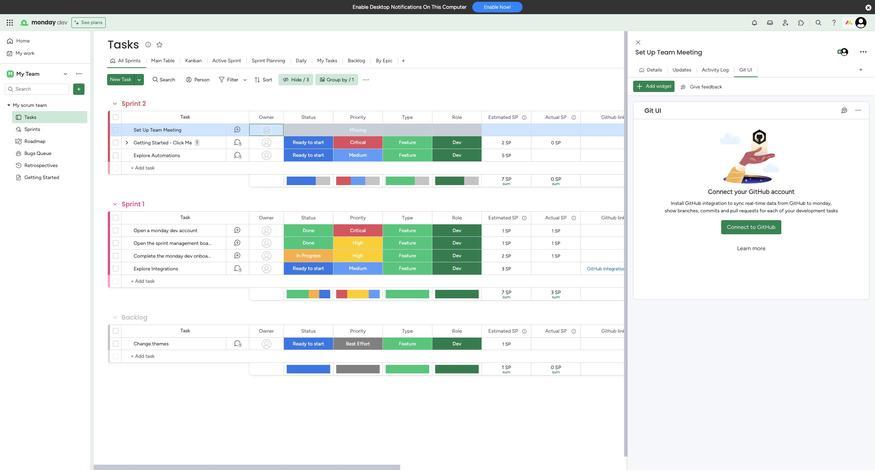 Task type: vqa. For each thing, say whether or not it's contained in the screenshot.
topmost Date
no



Task type: locate. For each thing, give the bounding box(es) containing it.
add to favorites image
[[156, 41, 163, 48]]

0 sp sum
[[551, 176, 562, 186], [551, 365, 562, 374]]

1 vertical spatial owner
[[259, 215, 274, 221]]

3 role field from the top
[[451, 327, 464, 335]]

github down for
[[758, 224, 776, 230]]

getting up explore automations
[[134, 140, 151, 146]]

started for getting started - click me
[[152, 140, 169, 146]]

details button
[[637, 64, 668, 76]]

1 vertical spatial github link field
[[600, 214, 628, 222]]

2 type from the top
[[402, 215, 413, 221]]

3 ready to start from the top
[[293, 265, 324, 271]]

0 vertical spatial github link
[[602, 114, 626, 120]]

column information image for estimated sp
[[522, 114, 528, 120]]

0 vertical spatial sprints
[[125, 58, 141, 64]]

1 vertical spatial 7
[[502, 290, 505, 296]]

1 vertical spatial github link
[[602, 215, 626, 221]]

started left -
[[152, 140, 169, 146]]

0 vertical spatial type field
[[401, 113, 415, 121]]

3 start from the top
[[314, 265, 324, 271]]

0 vertical spatial role
[[453, 114, 462, 120]]

install github integration to sync real-time data from github to monday, show branches, commits and pull requests for each of your development tasks
[[665, 200, 839, 214]]

dev for open
[[170, 228, 178, 234]]

options image up add view image
[[861, 47, 867, 57]]

set down close icon
[[636, 48, 646, 57]]

connect up integration
[[709, 188, 734, 196]]

0 horizontal spatial the
[[147, 240, 155, 246]]

give feedback image
[[842, 107, 849, 114]]

2 explore from the top
[[134, 266, 150, 272]]

git down add
[[645, 106, 654, 115]]

0 vertical spatial git ui
[[740, 67, 753, 73]]

sp
[[513, 114, 519, 120], [561, 114, 567, 120], [506, 140, 512, 145], [556, 140, 561, 145], [506, 153, 512, 158], [506, 176, 512, 182], [556, 176, 562, 182], [513, 215, 519, 221], [561, 215, 567, 221], [506, 228, 511, 233], [555, 228, 561, 233], [506, 240, 511, 246], [555, 240, 561, 246], [506, 253, 512, 259], [555, 253, 561, 259], [506, 266, 512, 271], [506, 290, 512, 296], [556, 290, 561, 296], [513, 328, 519, 334], [561, 328, 567, 334], [506, 341, 511, 347], [506, 365, 512, 371], [556, 365, 562, 371]]

0 vertical spatial + add task text field
[[125, 277, 246, 286]]

0 horizontal spatial set
[[134, 127, 141, 133]]

complete the monday dev onboarding flow
[[134, 253, 230, 259]]

0 vertical spatial ui
[[748, 67, 753, 73]]

1 horizontal spatial 3
[[502, 266, 505, 271]]

connect inside button
[[728, 224, 750, 230]]

2 vertical spatial 2
[[502, 253, 505, 259]]

1 vertical spatial backlog
[[122, 313, 148, 322]]

development
[[797, 208, 826, 214]]

2 vertical spatial status field
[[300, 327, 318, 335]]

0 vertical spatial status
[[302, 114, 316, 120]]

/ right the hide
[[303, 77, 305, 83]]

1 vertical spatial + add task text field
[[125, 352, 246, 361]]

task for backlog
[[181, 328, 190, 334]]

ui down set up team meeting field
[[748, 67, 753, 73]]

1 horizontal spatial meeting
[[677, 48, 703, 57]]

Role field
[[451, 113, 464, 121], [451, 214, 464, 222], [451, 327, 464, 335]]

1 actual sp field from the top
[[544, 113, 569, 121]]

open up complete
[[134, 240, 146, 246]]

group by / 1
[[327, 77, 354, 83]]

1 vertical spatial role
[[453, 215, 462, 221]]

2 critical from the top
[[350, 228, 366, 234]]

sync
[[735, 200, 745, 206]]

1 0 sp sum from the top
[[551, 176, 562, 186]]

explore down complete
[[134, 266, 150, 272]]

getting started - click me
[[134, 140, 192, 146]]

actual for 3rd actual sp field from the bottom
[[546, 114, 560, 120]]

learn more
[[738, 245, 766, 252]]

1 horizontal spatial your
[[786, 208, 796, 214]]

1 vertical spatial high
[[353, 253, 364, 259]]

activity log button
[[697, 64, 735, 76]]

dapulse close image
[[866, 4, 872, 11]]

2 owner field from the top
[[257, 214, 276, 222]]

in
[[296, 253, 301, 259]]

1 role field from the top
[[451, 113, 464, 121]]

+ Add task text field
[[125, 164, 246, 172]]

sum
[[503, 181, 511, 186], [553, 181, 561, 186], [503, 294, 511, 299], [553, 294, 561, 299], [503, 370, 511, 374], [553, 370, 561, 374]]

feature
[[399, 139, 416, 145], [399, 152, 416, 158], [399, 228, 416, 234], [399, 240, 416, 246], [399, 253, 416, 259], [399, 265, 416, 271], [399, 341, 416, 347]]

public board image down scrum
[[15, 114, 22, 121]]

1 vertical spatial priority field
[[349, 214, 368, 222]]

2 estimated from the top
[[489, 215, 511, 221]]

select product image
[[6, 19, 13, 26]]

enable inside "button"
[[484, 4, 499, 10]]

2 sp up "3 sp"
[[502, 253, 512, 259]]

role for sprint 1
[[453, 215, 462, 221]]

add view image
[[860, 67, 863, 73]]

owner
[[259, 114, 274, 120], [259, 215, 274, 221], [259, 328, 274, 334]]

0 vertical spatial team
[[658, 48, 676, 57]]

+ add task text field down integrations
[[125, 277, 246, 286]]

0 vertical spatial actual sp field
[[544, 113, 569, 121]]

team
[[36, 102, 47, 108]]

enable left now! in the right top of the page
[[484, 4, 499, 10]]

2 vertical spatial owner
[[259, 328, 274, 334]]

1 public board image from the top
[[15, 114, 22, 121]]

5
[[502, 153, 505, 158]]

1 horizontal spatial backlog
[[348, 58, 366, 64]]

0 vertical spatial owner
[[259, 114, 274, 120]]

account up from
[[772, 188, 795, 196]]

integration
[[703, 200, 727, 206]]

public board image left getting started at the left of page
[[15, 174, 22, 181]]

1 7 from the top
[[502, 176, 505, 182]]

2 github link from the top
[[602, 215, 626, 221]]

1 github from the top
[[602, 114, 617, 120]]

1 horizontal spatial getting
[[134, 140, 151, 146]]

0 vertical spatial critical
[[350, 139, 366, 145]]

1 horizontal spatial account
[[772, 188, 795, 196]]

1 vertical spatial 2
[[502, 140, 505, 145]]

actual for second actual sp field from the top of the page
[[546, 215, 560, 221]]

ready for change themes
[[293, 341, 307, 347]]

2 0 sp sum from the top
[[551, 365, 562, 374]]

git right log
[[740, 67, 747, 73]]

1 vertical spatial estimated
[[489, 215, 511, 221]]

2 vertical spatial team
[[150, 127, 162, 133]]

the for open
[[147, 240, 155, 246]]

7 sp sum
[[502, 176, 512, 186], [502, 290, 512, 299]]

open
[[134, 228, 146, 234], [134, 240, 146, 246]]

list box
[[0, 98, 90, 279]]

2 status from the top
[[302, 215, 316, 221]]

maria williams image
[[856, 17, 867, 28]]

started inside 'list box'
[[43, 174, 59, 180]]

set up team meeting up getting started - click me
[[134, 127, 182, 133]]

github inside button
[[758, 224, 776, 230]]

4 start from the top
[[314, 341, 324, 347]]

1 sp
[[503, 228, 511, 233], [552, 228, 561, 233], [503, 240, 511, 246], [552, 240, 561, 246], [552, 253, 561, 259], [503, 341, 511, 347]]

column information image for 3rd actual sp field from the bottom
[[572, 114, 577, 120]]

sprint inside button
[[252, 58, 265, 64]]

the down sprint
[[157, 253, 164, 259]]

home button
[[4, 35, 76, 47]]

this
[[432, 4, 442, 10]]

2 vertical spatial owner field
[[257, 327, 276, 335]]

github right from
[[790, 200, 806, 206]]

column information image
[[572, 114, 577, 120], [522, 215, 528, 221], [522, 328, 528, 334], [572, 328, 577, 334]]

dev
[[453, 139, 462, 145], [453, 152, 462, 158], [453, 228, 462, 234], [453, 240, 462, 246], [453, 253, 462, 259], [453, 265, 462, 271], [453, 341, 462, 347]]

0 vertical spatial 0 sp sum
[[551, 176, 562, 186]]

by
[[376, 58, 382, 64]]

0 vertical spatial github
[[602, 114, 617, 120]]

list box containing my scrum team
[[0, 98, 90, 279]]

1 7 sp sum from the top
[[502, 176, 512, 186]]

options image
[[861, 47, 867, 57], [75, 85, 82, 93]]

1 vertical spatial estimated sp
[[489, 215, 519, 221]]

4 ready from the top
[[293, 341, 307, 347]]

column information image
[[522, 114, 528, 120], [572, 215, 577, 221]]

+ add task text field down themes at the left bottom of page
[[125, 352, 246, 361]]

1 horizontal spatial team
[[150, 127, 162, 133]]

open for open a monday dev account
[[134, 228, 146, 234]]

git ui down set up team meeting field
[[740, 67, 753, 73]]

sprint 2
[[122, 99, 146, 108]]

5 dev from the top
[[453, 253, 462, 259]]

3 actual from the top
[[546, 328, 560, 334]]

2 vertical spatial link
[[618, 328, 626, 334]]

actual for first actual sp field from the bottom
[[546, 328, 560, 334]]

backlog for backlog field
[[122, 313, 148, 322]]

2 ready to start from the top
[[293, 152, 324, 158]]

2 github from the top
[[602, 215, 617, 221]]

your right of
[[786, 208, 796, 214]]

enable
[[353, 4, 369, 10], [484, 4, 499, 10]]

sprints right the all
[[125, 58, 141, 64]]

backlog button
[[343, 55, 371, 67]]

3 for 3 sp
[[502, 266, 505, 271]]

your up sync
[[735, 188, 748, 196]]

my for my scrum team
[[13, 102, 20, 108]]

0 vertical spatial status field
[[300, 113, 318, 121]]

1 start from the top
[[314, 139, 324, 145]]

sprint for sprint 1
[[122, 200, 141, 208]]

show board description image
[[144, 41, 153, 48]]

set up team meeting
[[636, 48, 703, 57], [134, 127, 182, 133]]

Owner field
[[257, 113, 276, 121], [257, 214, 276, 222], [257, 327, 276, 335]]

tasks
[[108, 36, 139, 52], [326, 58, 338, 64], [24, 114, 36, 120]]

my inside button
[[16, 50, 22, 56]]

3 status field from the top
[[300, 327, 318, 335]]

explore for explore integrations
[[134, 266, 150, 272]]

0 vertical spatial the
[[147, 240, 155, 246]]

backlog up change
[[122, 313, 148, 322]]

dev left see
[[57, 18, 67, 27]]

2 actual sp field from the top
[[544, 214, 569, 222]]

add view image
[[402, 58, 405, 64]]

0 horizontal spatial up
[[143, 127, 149, 133]]

enable for enable now!
[[484, 4, 499, 10]]

daily button
[[291, 55, 312, 67]]

ready for explore integrations
[[293, 265, 307, 271]]

sprint inside "field"
[[122, 200, 141, 208]]

1 vertical spatial 0
[[551, 176, 555, 182]]

3 ready from the top
[[293, 265, 307, 271]]

/ right by
[[349, 77, 351, 83]]

3 inside the 3 sp sum
[[552, 290, 554, 296]]

1 horizontal spatial dev
[[170, 228, 178, 234]]

public board image
[[15, 114, 22, 121], [15, 174, 22, 181]]

progress
[[302, 253, 321, 259]]

2 public board image from the top
[[15, 174, 22, 181]]

by epic button
[[371, 55, 398, 67]]

0 vertical spatial explore
[[134, 153, 150, 159]]

dev up open the sprint management board
[[170, 228, 178, 234]]

tasks up the all
[[108, 36, 139, 52]]

1 horizontal spatial sprints
[[125, 58, 141, 64]]

help image
[[831, 19, 838, 26]]

column information image for 3rd estimated sp field from the top of the page
[[522, 328, 528, 334]]

1 vertical spatial ui
[[656, 106, 662, 115]]

meeting up -
[[163, 127, 182, 133]]

1 type from the top
[[402, 114, 413, 120]]

notifications
[[391, 4, 422, 10]]

branches,
[[678, 208, 700, 214]]

2 actual sp from the top
[[546, 215, 567, 221]]

2 + add task text field from the top
[[125, 352, 246, 361]]

in progress
[[296, 253, 321, 259]]

activity log
[[703, 67, 730, 73]]

git ui
[[740, 67, 753, 73], [645, 106, 662, 115]]

owner for backlog
[[259, 328, 274, 334]]

Priority field
[[349, 113, 368, 121], [349, 214, 368, 222], [349, 327, 368, 335]]

my inside workspace selection element
[[16, 70, 24, 77]]

onboarding
[[194, 253, 219, 259]]

workspace selection element
[[7, 70, 41, 78]]

role field for backlog
[[451, 327, 464, 335]]

start
[[314, 139, 324, 145], [314, 152, 324, 158], [314, 265, 324, 271], [314, 341, 324, 347]]

0 horizontal spatial ui
[[656, 106, 662, 115]]

0 vertical spatial options image
[[861, 47, 867, 57]]

getting down retrospectives
[[24, 174, 41, 180]]

2 sp up 5 sp
[[502, 140, 512, 145]]

2 owner from the top
[[259, 215, 274, 221]]

give
[[691, 84, 701, 90]]

best
[[346, 341, 356, 347]]

team inside field
[[658, 48, 676, 57]]

backlog
[[348, 58, 366, 64], [122, 313, 148, 322]]

tasks up "group"
[[326, 58, 338, 64]]

enable for enable desktop notifications on this computer
[[353, 4, 369, 10]]

all sprints
[[118, 58, 141, 64]]

0 vertical spatial 3
[[307, 77, 309, 83]]

1 vertical spatial public board image
[[15, 174, 22, 181]]

workspace options image
[[75, 70, 82, 77]]

1 vertical spatial monday
[[151, 228, 169, 234]]

started down retrospectives
[[43, 174, 59, 180]]

from
[[778, 200, 789, 206]]

1 status field from the top
[[300, 113, 318, 121]]

1 vertical spatial the
[[157, 253, 164, 259]]

getting for getting started
[[24, 174, 41, 180]]

sprint planning button
[[247, 55, 291, 67]]

5 sp
[[502, 153, 512, 158]]

Sprint 1 field
[[120, 200, 146, 209]]

2 horizontal spatial 3
[[552, 290, 554, 296]]

3 status from the top
[[302, 328, 316, 334]]

github up time on the top right of the page
[[750, 188, 770, 196]]

1 vertical spatial link
[[618, 215, 626, 221]]

0 horizontal spatial options image
[[75, 85, 82, 93]]

1 open from the top
[[134, 228, 146, 234]]

/
[[303, 77, 305, 83], [349, 77, 351, 83]]

my left the work
[[16, 50, 22, 56]]

Set Up Team Meeting field
[[634, 48, 837, 57]]

1 vertical spatial meeting
[[163, 127, 182, 133]]

1 button for change themes
[[226, 337, 249, 350]]

0 vertical spatial 2 sp
[[502, 140, 512, 145]]

up up getting started - click me
[[143, 127, 149, 133]]

2 vertical spatial actual
[[546, 328, 560, 334]]

github
[[602, 114, 617, 120], [602, 215, 617, 221], [602, 328, 617, 334]]

1 sp sum
[[502, 365, 512, 374]]

1 feature from the top
[[399, 139, 416, 145]]

2 priority from the top
[[350, 215, 366, 221]]

1 vertical spatial priority
[[350, 215, 366, 221]]

0 vertical spatial actual
[[546, 114, 560, 120]]

active sprint button
[[207, 55, 247, 67]]

2 dev from the top
[[453, 152, 462, 158]]

my inside 'button'
[[318, 58, 324, 64]]

workspace image
[[7, 70, 14, 78]]

1 vertical spatial git
[[645, 106, 654, 115]]

the left sprint
[[147, 240, 155, 246]]

0 vertical spatial getting
[[134, 140, 151, 146]]

bugs
[[24, 150, 35, 156]]

close image
[[637, 40, 641, 45]]

team up details
[[658, 48, 676, 57]]

explore
[[134, 153, 150, 159], [134, 266, 150, 272]]

2 horizontal spatial team
[[658, 48, 676, 57]]

queue
[[37, 150, 51, 156]]

1 vertical spatial medium
[[349, 265, 367, 271]]

1 estimated sp from the top
[[489, 114, 519, 120]]

up up details button
[[648, 48, 656, 57]]

3 github from the top
[[602, 328, 617, 334]]

column information image for first actual sp field from the bottom
[[572, 328, 577, 334]]

0 vertical spatial up
[[648, 48, 656, 57]]

plans
[[91, 19, 103, 25]]

kanban button
[[180, 55, 207, 67]]

status for 1st status "field"
[[302, 114, 316, 120]]

0 sp
[[552, 140, 561, 145]]

-
[[170, 140, 172, 146]]

by epic
[[376, 58, 393, 64]]

explore automations
[[134, 153, 180, 159]]

team inside workspace selection element
[[26, 70, 39, 77]]

0 vertical spatial started
[[152, 140, 169, 146]]

commits
[[701, 208, 720, 214]]

meeting inside field
[[677, 48, 703, 57]]

1 button for getting started - click me
[[226, 136, 249, 149]]

open left a
[[134, 228, 146, 234]]

dev down management
[[185, 253, 193, 259]]

1 + add task text field from the top
[[125, 277, 246, 286]]

2 2 sp from the top
[[502, 253, 512, 259]]

enable left the desktop
[[353, 4, 369, 10]]

3 type field from the top
[[401, 327, 415, 335]]

1 vertical spatial set up team meeting
[[134, 127, 182, 133]]

1 inside "field"
[[142, 200, 145, 208]]

the for complete
[[157, 253, 164, 259]]

Status field
[[300, 113, 318, 121], [300, 214, 318, 222], [300, 327, 318, 335]]

connect to github
[[728, 224, 776, 230]]

sum inside the 3 sp sum
[[553, 294, 561, 299]]

2 start from the top
[[314, 152, 324, 158]]

my right daily
[[318, 58, 324, 64]]

2 sp
[[502, 140, 512, 145], [502, 253, 512, 259]]

1 vertical spatial explore
[[134, 266, 150, 272]]

0 vertical spatial priority
[[350, 114, 366, 120]]

option
[[0, 99, 90, 100]]

the
[[147, 240, 155, 246], [157, 253, 164, 259]]

1 button for explore integrations
[[226, 262, 249, 275]]

7 dev from the top
[[453, 341, 462, 347]]

getting for getting started - click me
[[134, 140, 151, 146]]

meeting up updates
[[677, 48, 703, 57]]

1 horizontal spatial ui
[[748, 67, 753, 73]]

2 vertical spatial estimated sp field
[[487, 327, 520, 335]]

1 vertical spatial column information image
[[572, 215, 577, 221]]

account
[[772, 188, 795, 196], [179, 228, 198, 234]]

arrow down image
[[241, 75, 250, 84]]

monday down open the sprint management board
[[166, 253, 183, 259]]

3 sp
[[502, 266, 512, 271]]

2 ready from the top
[[293, 152, 307, 158]]

options image down workspace options image
[[75, 85, 82, 93]]

+ Add task text field
[[125, 277, 246, 286], [125, 352, 246, 361]]

public board image for tasks
[[15, 114, 22, 121]]

connect down pull
[[728, 224, 750, 230]]

0 vertical spatial estimated
[[489, 114, 511, 120]]

set up team meeting up updates
[[636, 48, 703, 57]]

0 vertical spatial meeting
[[677, 48, 703, 57]]

2 role from the top
[[453, 215, 462, 221]]

1 status from the top
[[302, 114, 316, 120]]

my right workspace image
[[16, 70, 24, 77]]

team up search in workspace field
[[26, 70, 39, 77]]

ui inside "button"
[[748, 67, 753, 73]]

monday right a
[[151, 228, 169, 234]]

set up team meeting inside field
[[636, 48, 703, 57]]

ready for explore automations
[[293, 152, 307, 158]]

backlog inside field
[[122, 313, 148, 322]]

new
[[110, 76, 120, 82]]

explore left automations
[[134, 153, 150, 159]]

1 horizontal spatial set
[[636, 48, 646, 57]]

3 priority from the top
[[350, 328, 366, 334]]

0 vertical spatial 7
[[502, 176, 505, 182]]

menu image
[[363, 76, 370, 83]]

1 horizontal spatial enable
[[484, 4, 499, 10]]

sprints up roadmap
[[24, 126, 40, 132]]

ui down add widget
[[656, 106, 662, 115]]

3 link from the top
[[618, 328, 626, 334]]

3 actual sp field from the top
[[544, 327, 569, 335]]

sprints inside 'list box'
[[24, 126, 40, 132]]

sort
[[263, 77, 272, 83]]

account up management
[[179, 228, 198, 234]]

my right caret down icon
[[13, 102, 20, 108]]

getting inside 'list box'
[[24, 174, 41, 180]]

3 owner from the top
[[259, 328, 274, 334]]

github integration guide link
[[586, 266, 641, 271]]

sprints
[[125, 58, 141, 64], [24, 126, 40, 132]]

git ui down add widget "popup button"
[[645, 106, 662, 115]]

monday up home button
[[31, 18, 56, 27]]

github link for first github link field
[[602, 114, 626, 120]]

Estimated SP field
[[487, 113, 520, 121], [487, 214, 520, 222], [487, 327, 520, 335]]

0 vertical spatial estimated sp
[[489, 114, 519, 120]]

tasks down my scrum team
[[24, 114, 36, 120]]

1 vertical spatial connect
[[728, 224, 750, 230]]

person
[[195, 77, 210, 83]]

7 sp sum down 5 sp
[[502, 176, 512, 186]]

team up getting started - click me
[[150, 127, 162, 133]]

0 vertical spatial account
[[772, 188, 795, 196]]

0 horizontal spatial enable
[[353, 4, 369, 10]]

2 actual from the top
[[546, 215, 560, 221]]

task inside button
[[122, 76, 131, 82]]

set down sprint 2 field
[[134, 127, 141, 133]]

1 ready from the top
[[293, 139, 307, 145]]

1 horizontal spatial git ui
[[740, 67, 753, 73]]

to
[[308, 139, 313, 145], [308, 152, 313, 158], [729, 200, 733, 206], [808, 200, 812, 206], [751, 224, 757, 230], [308, 265, 313, 271], [308, 341, 313, 347]]

Sprint 2 field
[[120, 99, 148, 108]]

2 vertical spatial actual sp
[[546, 328, 567, 334]]

by
[[342, 77, 348, 83]]

2 vertical spatial github link field
[[600, 327, 628, 335]]

6 feature from the top
[[399, 265, 416, 271]]

1 explore from the top
[[134, 153, 150, 159]]

dapulse addbtn image
[[838, 50, 843, 54]]

computer
[[443, 4, 467, 10]]

7 down 5
[[502, 176, 505, 182]]

3 feature from the top
[[399, 228, 416, 234]]

0 vertical spatial dev
[[57, 18, 67, 27]]

role field for sprint 1
[[451, 214, 464, 222]]

sprint inside field
[[122, 99, 141, 108]]

filter
[[227, 77, 239, 83]]

my for my work
[[16, 50, 22, 56]]

0 horizontal spatial meeting
[[163, 127, 182, 133]]

Tasks field
[[106, 36, 141, 52]]

ready to start for change themes
[[293, 341, 324, 347]]

0 vertical spatial high
[[353, 240, 364, 246]]

7 sp sum down "3 sp"
[[502, 290, 512, 299]]

change
[[134, 341, 151, 347]]

backlog up menu image in the left of the page
[[348, 58, 366, 64]]

Github link field
[[600, 113, 628, 121], [600, 214, 628, 222], [600, 327, 628, 335]]

1 inside the "1 sp sum"
[[502, 365, 504, 371]]

github up branches,
[[686, 200, 702, 206]]

3 estimated from the top
[[489, 328, 511, 334]]

1 priority from the top
[[350, 114, 366, 120]]

ready to start
[[293, 139, 324, 145], [293, 152, 324, 158], [293, 265, 324, 271], [293, 341, 324, 347]]

backlog inside button
[[348, 58, 366, 64]]

priority for 2nd "priority" field from the top of the page
[[350, 215, 366, 221]]

Type field
[[401, 113, 415, 121], [401, 214, 415, 222], [401, 327, 415, 335]]

0 vertical spatial github link field
[[600, 113, 628, 121]]

1 vertical spatial estimated sp field
[[487, 214, 520, 222]]

2 7 sp sum from the top
[[502, 290, 512, 299]]

give feedback
[[691, 84, 723, 90]]

1 vertical spatial actual sp
[[546, 215, 567, 221]]

7 down "3 sp"
[[502, 290, 505, 296]]

Actual SP field
[[544, 113, 569, 121], [544, 214, 569, 222], [544, 327, 569, 335]]

0 vertical spatial open
[[134, 228, 146, 234]]

2 vertical spatial github link
[[602, 328, 626, 334]]



Task type: describe. For each thing, give the bounding box(es) containing it.
sum inside the "1 sp sum"
[[503, 370, 511, 374]]

estimated for third estimated sp field from the bottom
[[489, 114, 511, 120]]

4 feature from the top
[[399, 240, 416, 246]]

sort button
[[252, 74, 277, 85]]

2 estimated sp from the top
[[489, 215, 519, 221]]

pull
[[731, 208, 739, 214]]

3 sp sum
[[552, 290, 561, 299]]

v2 search image
[[153, 76, 158, 84]]

2 / from the left
[[349, 77, 351, 83]]

start for explore integrations
[[314, 265, 324, 271]]

start for change themes
[[314, 341, 324, 347]]

board
[[200, 240, 213, 246]]

github integration guide
[[588, 266, 640, 271]]

3 type from the top
[[402, 328, 413, 334]]

2 status field from the top
[[300, 214, 318, 222]]

maria williams image
[[841, 47, 850, 57]]

1 medium from the top
[[349, 152, 367, 158]]

1 owner from the top
[[259, 114, 274, 120]]

my work button
[[4, 48, 76, 59]]

for
[[760, 208, 767, 214]]

7 feature from the top
[[399, 341, 416, 347]]

priority for 1st "priority" field from the top of the page
[[350, 114, 366, 120]]

dapulse drag 2 image
[[629, 243, 632, 251]]

flow
[[220, 253, 230, 259]]

a
[[147, 228, 150, 234]]

roadmap
[[24, 138, 45, 144]]

caret down image
[[7, 103, 10, 108]]

sp inside the 3 sp sum
[[556, 290, 561, 296]]

0 vertical spatial monday
[[31, 18, 56, 27]]

estimated for 3rd estimated sp field from the top of the page
[[489, 328, 511, 334]]

updates
[[673, 67, 692, 73]]

3 github link field from the top
[[600, 327, 628, 335]]

ready to start for explore automations
[[293, 152, 324, 158]]

github left integration
[[588, 266, 603, 271]]

angle down image
[[138, 77, 141, 82]]

add widget button
[[634, 81, 675, 92]]

column information image for actual sp
[[572, 215, 577, 221]]

2 inside field
[[142, 99, 146, 108]]

all sprints button
[[107, 55, 146, 67]]

1 done from the top
[[303, 228, 315, 234]]

active
[[213, 58, 227, 64]]

learn
[[738, 245, 752, 252]]

sp inside the "1 sp sum"
[[506, 365, 512, 371]]

give feedback button
[[678, 81, 726, 93]]

4 dev from the top
[[453, 240, 462, 246]]

learn more button
[[732, 241, 772, 256]]

owner field for backlog
[[257, 327, 276, 335]]

1 critical from the top
[[350, 139, 366, 145]]

notifications image
[[752, 19, 759, 26]]

my work
[[16, 50, 34, 56]]

best effort
[[346, 341, 370, 347]]

git ui inside "button"
[[740, 67, 753, 73]]

1 priority field from the top
[[349, 113, 368, 121]]

6 dev from the top
[[453, 265, 462, 271]]

Search in workspace field
[[15, 85, 59, 93]]

2 priority field from the top
[[349, 214, 368, 222]]

1 vertical spatial set
[[134, 127, 141, 133]]

log
[[721, 67, 730, 73]]

0 horizontal spatial git
[[645, 106, 654, 115]]

0 horizontal spatial your
[[735, 188, 748, 196]]

owner for sprint 1
[[259, 215, 274, 221]]

management
[[170, 240, 199, 246]]

backlog for backlog button
[[348, 58, 366, 64]]

1 dev from the top
[[453, 139, 462, 145]]

2 medium from the top
[[349, 265, 367, 271]]

priority for first "priority" field from the bottom
[[350, 328, 366, 334]]

0 horizontal spatial 3
[[307, 77, 309, 83]]

task for sprint 1
[[181, 214, 190, 220]]

2 7 from the top
[[502, 290, 505, 296]]

task for sprint 2
[[181, 114, 190, 120]]

public board image for getting started
[[15, 174, 22, 181]]

guide
[[628, 266, 640, 271]]

connect to github button
[[722, 220, 782, 234]]

5 feature from the top
[[399, 253, 416, 259]]

sprints inside all sprints button
[[125, 58, 141, 64]]

Search field
[[158, 75, 179, 85]]

owner field for sprint 1
[[257, 214, 276, 222]]

see plans
[[81, 19, 103, 25]]

feedback
[[702, 84, 723, 90]]

0 horizontal spatial git ui
[[645, 106, 662, 115]]

hide / 3
[[292, 77, 309, 83]]

role for backlog
[[453, 328, 462, 334]]

my scrum team
[[13, 102, 47, 108]]

1 actual sp from the top
[[546, 114, 567, 120]]

1 button for explore automations
[[226, 149, 249, 162]]

1 / from the left
[[303, 77, 305, 83]]

1 horizontal spatial options image
[[861, 47, 867, 57]]

themes
[[152, 341, 169, 347]]

new task
[[110, 76, 131, 82]]

sprint
[[156, 240, 169, 246]]

0 horizontal spatial account
[[179, 228, 198, 234]]

connect your github account
[[709, 188, 795, 196]]

monday dev
[[31, 18, 67, 27]]

main table button
[[146, 55, 180, 67]]

monday for complete
[[166, 253, 183, 259]]

m
[[8, 71, 12, 77]]

on
[[424, 4, 431, 10]]

epic
[[383, 58, 393, 64]]

2 github link field from the top
[[600, 214, 628, 222]]

add widget
[[647, 83, 672, 89]]

connect for connect your github account
[[709, 188, 734, 196]]

dev for complete
[[185, 253, 193, 259]]

1 owner field from the top
[[257, 113, 276, 121]]

inbox image
[[767, 19, 774, 26]]

data
[[767, 200, 777, 206]]

column information image for 2nd estimated sp field from the top of the page
[[522, 215, 528, 221]]

bugs queue
[[24, 150, 51, 156]]

real-
[[746, 200, 756, 206]]

main
[[151, 58, 162, 64]]

github link for third github link field
[[602, 328, 626, 334]]

1 high from the top
[[353, 240, 364, 246]]

scrum
[[21, 102, 34, 108]]

3 actual sp from the top
[[546, 328, 567, 334]]

sprint 1
[[122, 200, 145, 208]]

1 type field from the top
[[401, 113, 415, 121]]

1 role from the top
[[453, 114, 462, 120]]

automations
[[152, 153, 180, 159]]

enable now! button
[[473, 2, 523, 12]]

sprint for sprint planning
[[252, 58, 265, 64]]

enable desktop notifications on this computer
[[353, 4, 467, 10]]

started for getting started
[[43, 174, 59, 180]]

2 vertical spatial tasks
[[24, 114, 36, 120]]

1 2 sp from the top
[[502, 140, 512, 145]]

install
[[672, 200, 685, 206]]

all
[[118, 58, 124, 64]]

enable now!
[[484, 4, 511, 10]]

explore for explore automations
[[134, 153, 150, 159]]

monday,
[[814, 200, 833, 206]]

sprint inside button
[[228, 58, 241, 64]]

set inside field
[[636, 48, 646, 57]]

3 dev from the top
[[453, 228, 462, 234]]

my for my tasks
[[318, 58, 324, 64]]

daily
[[296, 58, 307, 64]]

start for explore automations
[[314, 152, 324, 158]]

sprint for sprint 2
[[122, 99, 141, 108]]

tasks inside 'button'
[[326, 58, 338, 64]]

details
[[648, 67, 663, 73]]

connect for connect to github
[[728, 224, 750, 230]]

integration
[[604, 266, 627, 271]]

estimated for 2nd estimated sp field from the top of the page
[[489, 215, 511, 221]]

Backlog field
[[120, 313, 150, 322]]

2 link from the top
[[618, 215, 626, 221]]

2 estimated sp field from the top
[[487, 214, 520, 222]]

search everything image
[[816, 19, 823, 26]]

1 estimated sp field from the top
[[487, 113, 520, 121]]

3 priority field from the top
[[349, 327, 368, 335]]

0 vertical spatial tasks
[[108, 36, 139, 52]]

open for open the sprint management board
[[134, 240, 146, 246]]

invite members image
[[783, 19, 790, 26]]

2 done from the top
[[303, 240, 315, 246]]

1 link from the top
[[618, 114, 626, 120]]

2 vertical spatial 0
[[551, 365, 555, 371]]

work
[[24, 50, 34, 56]]

widget
[[657, 83, 672, 89]]

github link for second github link field from the bottom
[[602, 215, 626, 221]]

see plans button
[[72, 17, 106, 28]]

and
[[722, 208, 730, 214]]

0 vertical spatial 0
[[552, 140, 555, 145]]

effort
[[357, 341, 370, 347]]

tasks
[[827, 208, 839, 214]]

filter button
[[216, 74, 250, 85]]

more dots image
[[857, 108, 861, 113]]

1 ready to start from the top
[[293, 139, 324, 145]]

1 vertical spatial options image
[[75, 85, 82, 93]]

to inside button
[[751, 224, 757, 230]]

0 horizontal spatial dev
[[57, 18, 67, 27]]

2 type field from the top
[[401, 214, 415, 222]]

my for my team
[[16, 70, 24, 77]]

integrations
[[152, 266, 178, 272]]

hide
[[292, 77, 302, 83]]

main table
[[151, 58, 175, 64]]

of
[[780, 208, 785, 214]]

kanban
[[185, 58, 202, 64]]

your inside install github integration to sync real-time data from github to monday, show branches, commits and pull requests for each of your development tasks
[[786, 208, 796, 214]]

sprint planning
[[252, 58, 286, 64]]

0 horizontal spatial set up team meeting
[[134, 127, 182, 133]]

ready to start for explore integrations
[[293, 265, 324, 271]]

git inside "button"
[[740, 67, 747, 73]]

3 estimated sp field from the top
[[487, 327, 520, 335]]

table
[[163, 58, 175, 64]]

apps image
[[798, 19, 806, 26]]

monday for open
[[151, 228, 169, 234]]

status for second status "field"
[[302, 215, 316, 221]]

up inside field
[[648, 48, 656, 57]]

add
[[647, 83, 656, 89]]

2 feature from the top
[[399, 152, 416, 158]]

now!
[[500, 4, 511, 10]]

3 estimated sp from the top
[[489, 328, 519, 334]]

my team
[[16, 70, 39, 77]]

2 high from the top
[[353, 253, 364, 259]]

1 github link field from the top
[[600, 113, 628, 121]]

status for 1st status "field" from the bottom
[[302, 328, 316, 334]]

person button
[[183, 74, 214, 85]]

see
[[81, 19, 90, 25]]

3 for 3 sp sum
[[552, 290, 554, 296]]



